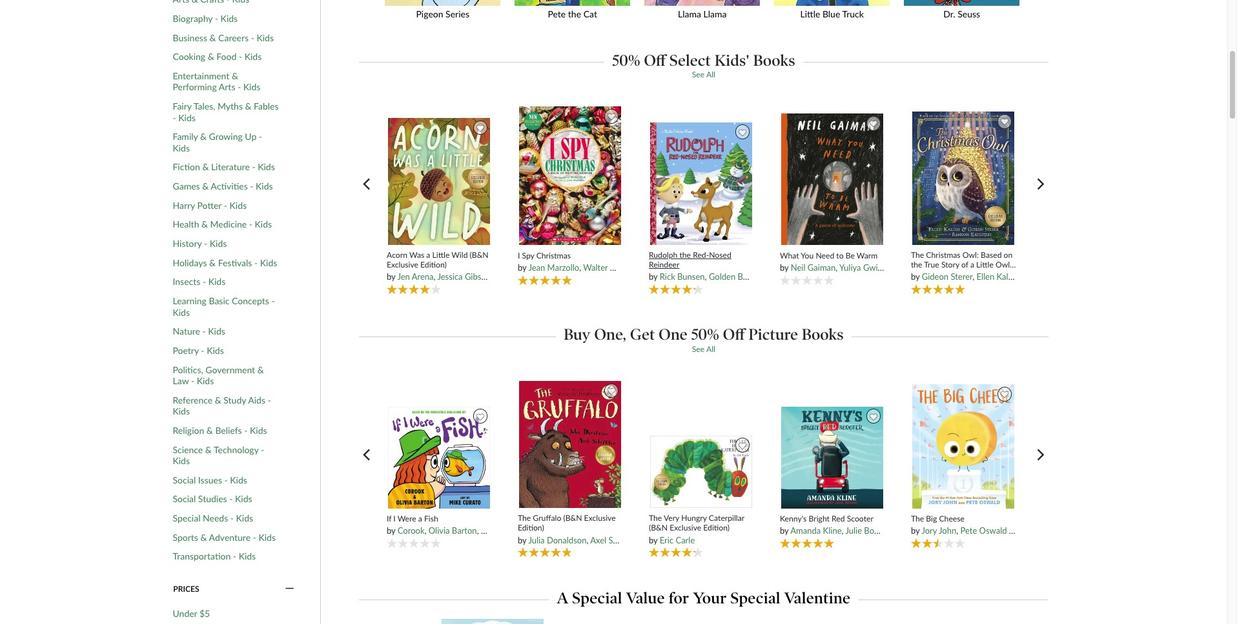 Task type: vqa. For each thing, say whether or not it's contained in the screenshot.
check icon
no



Task type: locate. For each thing, give the bounding box(es) containing it.
edition) up julia on the bottom left
[[518, 524, 544, 533]]

mike curato (illustrator) link
[[481, 526, 568, 537]]

- inside special needs - kids link
[[230, 513, 234, 524]]

0 horizontal spatial special
[[173, 513, 200, 524]]

0 horizontal spatial llama
[[678, 9, 701, 20]]

little inside the christmas owl: based on the true story of a little owl named rockefeller (b&n exclusive edition)
[[976, 260, 994, 270]]

- inside politics, government & law - kids
[[191, 376, 194, 387]]

kids up technology
[[250, 425, 267, 436]]

the for by
[[518, 514, 531, 524]]

careers
[[218, 32, 249, 43]]

history
[[173, 238, 202, 249]]

& inside family & growing up - kids
[[200, 131, 207, 142]]

- right law
[[191, 376, 194, 387]]

- right history
[[204, 238, 207, 249]]

you
[[801, 251, 814, 261]]

- right the aids
[[268, 395, 271, 406]]

a right was
[[426, 250, 430, 260]]

history - kids
[[173, 238, 227, 249]]

the left big on the bottom of page
[[911, 514, 924, 524]]

- down adventure
[[233, 552, 236, 563]]

50% left 'select'
[[612, 51, 640, 70]]

& right the government on the left bottom of the page
[[257, 365, 264, 376]]

scheffler
[[609, 536, 641, 546]]

tales,
[[194, 101, 215, 112]]

entertainment
[[173, 70, 229, 81]]

kids right 'food'
[[244, 51, 262, 62]]

kids down health & medicine - kids link
[[210, 238, 227, 249]]

by inside "if i were a fish by corook , olivia barton , mike curato (illustrator)"
[[387, 526, 395, 537]]

0 vertical spatial off
[[644, 51, 666, 70]]

social studies - kids
[[173, 494, 252, 505]]

entertainment & performing arts - kids
[[173, 70, 260, 93]]

0 horizontal spatial 50%
[[612, 51, 640, 70]]

holidays & festivals - kids link
[[173, 257, 277, 269]]

exclusive down acorn
[[387, 260, 418, 270]]

50% off select kids' books see all
[[612, 51, 795, 79]]

- right studies
[[229, 494, 233, 505]]

holidays & festivals - kids
[[173, 257, 277, 268]]

jessica gibson (illustrator) link
[[437, 272, 533, 282]]

christmas up story
[[926, 250, 961, 260]]

- right concepts
[[271, 296, 275, 307]]

gruffalo
[[533, 514, 561, 524]]

by left rick
[[649, 272, 658, 282]]

0 vertical spatial see all link
[[692, 70, 715, 79]]

little inside acorn was a little wild (b&n exclusive edition) by jen arena , jessica gibson (illustrator)
[[432, 250, 450, 260]]

kids inside entertainment & performing arts - kids
[[243, 82, 260, 93]]

by inside rudolph the red-nosed reindeer by rick bunsen , golden books (illustrator)
[[649, 272, 658, 282]]

learning basic concepts - kids link
[[173, 296, 280, 318]]

by down "kenny's"
[[780, 526, 789, 537]]

i left spy
[[518, 251, 520, 261]]

kids down fairy
[[178, 112, 196, 123]]

kids inside fairy tales, myths & fables - kids
[[178, 112, 196, 123]]

kids inside reference & study aids - kids
[[173, 406, 190, 417]]

& for study
[[215, 395, 221, 406]]

1 see all link from the top
[[692, 70, 715, 79]]

kids up basic
[[208, 277, 225, 288]]

by down spy
[[518, 263, 526, 273]]

jen arena link
[[397, 272, 434, 282]]

2 vertical spatial books
[[802, 326, 844, 344]]

by down if
[[387, 526, 395, 537]]

what you need to be warm image
[[781, 113, 884, 246]]

cheese
[[939, 514, 965, 524]]

family
[[173, 131, 198, 142]]

one,
[[594, 326, 626, 344]]

the
[[568, 9, 581, 20], [680, 250, 691, 260], [911, 260, 922, 270]]

0 horizontal spatial i
[[393, 514, 396, 524]]

- inside entertainment & performing arts - kids
[[238, 82, 241, 93]]

by inside i spy christmas by jean marzollo , walter wick (illustrator)
[[518, 263, 526, 273]]

0 vertical spatial pete
[[548, 9, 566, 20]]

2 vertical spatial little
[[976, 260, 994, 270]]

the for exclusive
[[649, 514, 662, 524]]

reference & study aids - kids
[[173, 395, 271, 417]]

kids down politics, in the bottom left of the page
[[197, 376, 214, 387]]

1 all from the top
[[706, 70, 715, 79]]

- inside transportation - kids 'link'
[[233, 552, 236, 563]]

edition) down caterpillar
[[703, 524, 730, 533]]

transportation
[[173, 552, 231, 563]]

learning basic concepts - kids
[[173, 296, 275, 318]]

0 vertical spatial i
[[518, 251, 520, 261]]

- inside insects - kids link
[[203, 277, 206, 288]]

golden
[[709, 272, 735, 282]]

, down "to"
[[836, 263, 838, 273]]

rick
[[660, 272, 675, 282]]

pete down pete the cat "image"
[[548, 9, 566, 20]]

see inside buy one, get one 50% off picture books see all
[[692, 344, 705, 354]]

& left study
[[215, 395, 221, 406]]

& for technology
[[205, 445, 212, 456]]

50% inside buy one, get one 50% off picture books see all
[[691, 326, 719, 344]]

books right "golden"
[[738, 272, 760, 282]]

exclusive inside the very hungry caterpillar (b&n exclusive edition) by eric carle
[[670, 524, 701, 533]]

by inside acorn was a little wild (b&n exclusive edition) by jen arena , jessica gibson (illustrator)
[[387, 272, 395, 282]]

the inside the christmas owl: based on the true story of a little owl named rockefeller (b&n exclusive edition)
[[911, 260, 922, 270]]

1 horizontal spatial 50%
[[691, 326, 719, 344]]

nature - kids link
[[173, 326, 225, 338]]

edition) up arena
[[420, 260, 447, 270]]

- inside the learning basic concepts - kids
[[271, 296, 275, 307]]

special right the your
[[731, 589, 781, 608]]

1 horizontal spatial the
[[680, 250, 691, 260]]

jory
[[922, 526, 937, 537]]

growing
[[209, 131, 243, 142]]

nature - kids
[[173, 326, 225, 337]]

christmas up jean marzollo link
[[536, 251, 571, 261]]

1 vertical spatial pete
[[960, 526, 977, 537]]

a left fish
[[418, 514, 422, 524]]

1 vertical spatial off
[[723, 326, 745, 344]]

the inside the big cheese by jory john , pete oswald (illustrator)
[[911, 514, 924, 524]]

2 all from the top
[[706, 344, 715, 354]]

studies
[[198, 494, 227, 505]]

a right of
[[970, 260, 974, 270]]

0 vertical spatial books
[[753, 51, 795, 70]]

- inside 'fiction & literature - kids' link
[[252, 162, 255, 173]]

1 horizontal spatial off
[[723, 326, 745, 344]]

& for activities
[[202, 181, 209, 192]]

a inside "if i were a fish by corook , olivia barton , mike curato (illustrator)"
[[418, 514, 422, 524]]

- inside cooking & food - kids link
[[239, 51, 242, 62]]

the down pete the cat "image"
[[568, 9, 581, 20]]

1 vertical spatial the
[[680, 250, 691, 260]]

julie bourne (illustrator) link
[[845, 526, 933, 537]]

social left studies
[[173, 494, 196, 505]]

rudolph the red-nosed reindeer by rick bunsen , golden books (illustrator)
[[649, 250, 802, 282]]

0 vertical spatial see
[[692, 70, 705, 79]]

0 horizontal spatial the
[[568, 9, 581, 20]]

2 llama from the left
[[703, 9, 727, 20]]

& left fables
[[245, 101, 251, 112]]

julie
[[845, 526, 862, 537]]

1 vertical spatial social
[[173, 494, 196, 505]]

& for medicine
[[201, 219, 208, 230]]

& up arts
[[232, 70, 238, 81]]

the gruffalo (b&n exclusive edition) image
[[519, 381, 622, 509]]

dr. seuss
[[944, 9, 980, 20]]

little left blue
[[800, 9, 820, 20]]

& inside science & technology - kids
[[205, 445, 212, 456]]

- right issues
[[224, 475, 228, 486]]

off inside buy one, get one 50% off picture books see all
[[723, 326, 745, 344]]

christmas inside the christmas owl: based on the true story of a little owl named rockefeller (b&n exclusive edition)
[[926, 250, 961, 260]]

0 horizontal spatial pete
[[548, 9, 566, 20]]

christmas
[[926, 250, 961, 260], [536, 251, 571, 261]]

(b&n inside the very hungry caterpillar (b&n exclusive edition) by eric carle
[[649, 524, 668, 533]]

, left jessica
[[434, 272, 435, 282]]

, left julie
[[842, 526, 844, 537]]

0 vertical spatial a
[[426, 250, 430, 260]]

amanda
[[790, 526, 821, 537]]

, left ellen
[[972, 272, 974, 282]]

0 horizontal spatial off
[[644, 51, 666, 70]]

social issues - kids
[[173, 475, 247, 486]]

(b&n down owl
[[978, 270, 997, 280]]

books right kids'
[[753, 51, 795, 70]]

donaldson
[[547, 536, 587, 546]]

& right the science
[[205, 445, 212, 456]]

& for festivals
[[209, 257, 216, 268]]

1 vertical spatial little
[[432, 250, 450, 260]]

special
[[173, 513, 200, 524], [572, 589, 622, 608], [731, 589, 781, 608]]

edition) inside acorn was a little wild (b&n exclusive edition) by jen arena , jessica gibson (illustrator)
[[420, 260, 447, 270]]

the very hungry caterpillar (b&n exclusive edition) image
[[650, 436, 753, 509]]

acorn
[[387, 250, 407, 260]]

the left the red-
[[680, 250, 691, 260]]

(b&n right wild
[[470, 250, 489, 260]]

& right sports
[[200, 533, 207, 544]]

science
[[173, 445, 203, 456]]

pete oswald (illustrator) link
[[960, 526, 1049, 537]]

& inside reference & study aids - kids
[[215, 395, 221, 406]]

one
[[659, 326, 688, 344]]

1 vertical spatial all
[[706, 344, 715, 354]]

0 vertical spatial the
[[568, 9, 581, 20]]

kids right studies
[[235, 494, 252, 505]]

0 horizontal spatial christmas
[[536, 251, 571, 261]]

0 vertical spatial little
[[800, 9, 820, 20]]

- inside fairy tales, myths & fables - kids
[[173, 112, 176, 123]]

& right games
[[202, 181, 209, 192]]

2 horizontal spatial a
[[970, 260, 974, 270]]

, left walter
[[579, 263, 581, 273]]

- right arts
[[238, 82, 241, 93]]

exclusive inside the christmas owl: based on the true story of a little owl named rockefeller (b&n exclusive edition)
[[911, 280, 943, 290]]

0 vertical spatial all
[[706, 70, 715, 79]]

, down "cheese"
[[956, 526, 958, 537]]

, right eric
[[683, 536, 685, 546]]

all inside 50% off select kids' books see all
[[706, 70, 715, 79]]

the inside the very hungry caterpillar (b&n exclusive edition) by eric carle
[[649, 514, 662, 524]]

curato
[[501, 526, 526, 537]]

sports
[[173, 533, 198, 544]]

under
[[173, 609, 197, 620]]

& right fiction at the top of page
[[202, 162, 209, 173]]

& up "cooking & food - kids"
[[210, 32, 216, 43]]

pigeon series link
[[380, 0, 510, 28]]

- right careers
[[251, 32, 254, 43]]

0 horizontal spatial little
[[432, 250, 450, 260]]

spy
[[522, 251, 534, 261]]

rudolph
[[649, 250, 678, 260]]

1 horizontal spatial i
[[518, 251, 520, 261]]

true
[[924, 260, 939, 270]]

& left beliefs
[[206, 425, 213, 436]]

needs
[[203, 513, 228, 524]]

the gruffalo (b&n exclusive edition) link
[[518, 514, 623, 534]]

- right insects
[[203, 277, 206, 288]]

1 vertical spatial books
[[738, 272, 760, 282]]

0 vertical spatial 50%
[[612, 51, 640, 70]]

kids up careers
[[221, 13, 238, 24]]

& inside politics, government & law - kids
[[257, 365, 264, 376]]

by left julia on the bottom left
[[518, 536, 526, 546]]

the inside rudolph the red-nosed reindeer by rick bunsen , golden books (illustrator)
[[680, 250, 691, 260]]

the up named
[[911, 250, 924, 260]]

see all link for see
[[692, 70, 715, 79]]

the left very
[[649, 514, 662, 524]]

what you need to be warm by neil gaiman , yuliya gwilym (illustrator) ,
[[780, 251, 937, 273]]

by down what
[[780, 263, 789, 273]]

by left gideon
[[911, 272, 920, 282]]

off left picture
[[723, 326, 745, 344]]

transportation - kids link
[[173, 552, 256, 563]]

pete the cat
[[548, 9, 597, 20]]

1 see from the top
[[692, 70, 705, 79]]

fish
[[424, 514, 438, 524]]

harry potter - kids link
[[173, 200, 247, 211]]

- right literature
[[252, 162, 255, 173]]

1 vertical spatial see
[[692, 344, 705, 354]]

insects - kids link
[[173, 277, 225, 288]]

exclusive
[[387, 260, 418, 270], [911, 280, 943, 290], [584, 514, 616, 524], [670, 524, 701, 533]]

harry
[[173, 200, 195, 211]]

2 vertical spatial a
[[418, 514, 422, 524]]

politics,
[[173, 365, 203, 376]]

by inside the gruffalo (b&n exclusive edition) by julia donaldson , axel scheffler (illustrator) ,
[[518, 536, 526, 546]]

1 llama from the left
[[678, 9, 701, 20]]

special inside special needs - kids link
[[173, 513, 200, 524]]

social for social studies - kids
[[173, 494, 196, 505]]

1 horizontal spatial a
[[426, 250, 430, 260]]

& right the family
[[200, 131, 207, 142]]

eric
[[660, 536, 674, 546]]

pigeon image
[[380, 0, 505, 6]]

off inside 50% off select kids' books see all
[[644, 51, 666, 70]]

& for adventure
[[200, 533, 207, 544]]

the up mike curato (illustrator) "link"
[[518, 514, 531, 524]]

& for careers
[[210, 32, 216, 43]]

llama llama image
[[640, 0, 765, 6]]

1 horizontal spatial pete
[[960, 526, 977, 537]]

for
[[669, 589, 689, 608]]

pete inside pete the cat link
[[548, 9, 566, 20]]

kids up fables
[[243, 82, 260, 93]]

cooking & food - kids
[[173, 51, 262, 62]]

, left "golden"
[[705, 272, 707, 282]]

- right up
[[259, 131, 262, 142]]

was
[[409, 250, 424, 260]]

story
[[941, 260, 959, 270]]

jean marzollo link
[[528, 263, 579, 273]]

special needs - kids link
[[173, 513, 253, 525]]

pete down the big cheese link
[[960, 526, 977, 537]]

1 social from the top
[[173, 475, 196, 486]]

the inside the christmas owl: based on the true story of a little owl named rockefeller (b&n exclusive edition)
[[911, 250, 924, 260]]

red
[[832, 514, 845, 524]]

exclusive up the axel
[[584, 514, 616, 524]]

harry potter - kids
[[173, 200, 247, 211]]

2 vertical spatial the
[[911, 260, 922, 270]]

religion & beliefs - kids
[[173, 425, 267, 436]]

50% right one
[[691, 326, 719, 344]]

see
[[692, 70, 705, 79], [692, 344, 705, 354]]

jessica
[[437, 272, 463, 282]]

books right picture
[[802, 326, 844, 344]]

2 see all link from the top
[[692, 344, 715, 354]]

bright
[[809, 514, 830, 524]]

1 horizontal spatial little
[[800, 9, 820, 20]]

- inside 'nature - kids' link
[[202, 326, 206, 337]]

seuss
[[958, 9, 980, 20]]

by left jen at the left of page
[[387, 272, 395, 282]]

- inside the history - kids link
[[204, 238, 207, 249]]

by left eric
[[649, 536, 658, 546]]

- up business & careers - kids
[[215, 13, 218, 24]]

edition) inside the very hungry caterpillar (b&n exclusive edition) by eric carle
[[703, 524, 730, 533]]

dr. seuss link
[[899, 0, 1029, 28]]

your
[[693, 589, 727, 608]]

the for rudolph
[[680, 250, 691, 260]]

the inside the gruffalo (b&n exclusive edition) by julia donaldson , axel scheffler (illustrator) ,
[[518, 514, 531, 524]]

- right the potter
[[224, 200, 227, 211]]

2 horizontal spatial the
[[911, 260, 922, 270]]

the for the
[[911, 250, 924, 260]]

2 see from the top
[[692, 344, 705, 354]]

kids up adventure
[[236, 513, 253, 524]]

edition) down 'rockefeller'
[[945, 280, 971, 290]]

kids inside the learning basic concepts - kids
[[173, 307, 190, 318]]

kids inside science & technology - kids
[[173, 456, 190, 467]]

, inside i spy christmas by jean marzollo , walter wick (illustrator)
[[579, 263, 581, 273]]

little left wild
[[432, 250, 450, 260]]

the christmas owl: based on the true story of a little owl named rockefeller (b&n exclusive edition)
[[911, 250, 1013, 290]]

1 vertical spatial see all link
[[692, 344, 715, 354]]

red-
[[693, 250, 709, 260]]

- right activities
[[250, 181, 253, 192]]

yuliya
[[839, 263, 861, 273]]

1 vertical spatial a
[[970, 260, 974, 270]]

1 vertical spatial 50%
[[691, 326, 719, 344]]

exclusive down named
[[911, 280, 943, 290]]

1 vertical spatial i
[[393, 514, 396, 524]]

1 horizontal spatial christmas
[[926, 250, 961, 260]]

1 horizontal spatial llama
[[703, 9, 727, 20]]

0 horizontal spatial a
[[418, 514, 422, 524]]

2 social from the top
[[173, 494, 196, 505]]

(b&n inside the christmas owl: based on the true story of a little owl named rockefeller (b&n exclusive edition)
[[978, 270, 997, 280]]

the gruffalo (b&n exclusive edition) by julia donaldson , axel scheffler (illustrator) ,
[[518, 514, 687, 546]]

(b&n inside acorn was a little wild (b&n exclusive edition) by jen arena , jessica gibson (illustrator)
[[470, 250, 489, 260]]

0 vertical spatial social
[[173, 475, 196, 486]]

acorn was a little wild (b&n exclusive edition) link
[[387, 250, 492, 270]]

& left 'food'
[[208, 51, 214, 62]]

- right 'food'
[[239, 51, 242, 62]]

scooter
[[847, 514, 873, 524]]

2 horizontal spatial little
[[976, 260, 994, 270]]

a inside the christmas owl: based on the true story of a little owl named rockefeller (b&n exclusive edition)
[[970, 260, 974, 270]]

& inside entertainment & performing arts - kids
[[232, 70, 238, 81]]

neil
[[791, 263, 805, 273]]

value
[[626, 589, 665, 608]]

- right 'medicine'
[[249, 219, 252, 230]]



Task type: describe. For each thing, give the bounding box(es) containing it.
hungry
[[681, 514, 707, 524]]

technology
[[214, 445, 259, 456]]

kids down the learning basic concepts - kids
[[208, 326, 225, 337]]

kalish
[[997, 272, 1019, 282]]

- inside sports & adventure - kids link
[[253, 533, 256, 544]]

- inside holidays & festivals - kids link
[[254, 257, 258, 268]]

& for growing
[[200, 131, 207, 142]]

see all link for off
[[692, 344, 715, 354]]

politics, government & law - kids link
[[173, 365, 280, 387]]

bunsen
[[677, 272, 705, 282]]

i spy christmas link
[[518, 251, 623, 261]]

fairy
[[173, 101, 192, 112]]

special needs - kids
[[173, 513, 253, 524]]

kids right activities
[[256, 181, 273, 192]]

(illustrator) inside acorn was a little wild (b&n exclusive edition) by jen arena , jessica gibson (illustrator)
[[493, 272, 533, 282]]

- inside social issues - kids link
[[224, 475, 228, 486]]

basic
[[209, 296, 230, 307]]

biography - kids link
[[173, 13, 238, 24]]

reference & study aids - kids link
[[173, 395, 280, 418]]

1 horizontal spatial special
[[572, 589, 622, 608]]

little blue truck link
[[770, 0, 899, 28]]

& for literature
[[202, 162, 209, 173]]

the for john
[[911, 514, 924, 524]]

edition) inside the christmas owl: based on the true story of a little owl named rockefeller (b&n exclusive edition)
[[945, 280, 971, 290]]

be
[[846, 251, 855, 261]]

, inside kenny's bright red scooter by amanda kline , julie bourne (illustrator)
[[842, 526, 844, 537]]

, left the axel
[[587, 536, 588, 546]]

, left mike
[[477, 526, 479, 537]]

kids right 'medicine'
[[255, 219, 272, 230]]

the for pete
[[568, 9, 581, 20]]

by inside what you need to be warm by neil gaiman , yuliya gwilym (illustrator) ,
[[780, 263, 789, 273]]

i spy christmas image
[[519, 106, 622, 246]]

corook
[[398, 526, 425, 537]]

julia
[[528, 536, 545, 546]]

dr. seuss image
[[899, 0, 1024, 6]]

i inside "if i were a fish by corook , olivia barton , mike curato (illustrator)"
[[393, 514, 396, 524]]

wick
[[610, 263, 629, 273]]

, down fish
[[425, 526, 426, 537]]

festivals
[[218, 257, 252, 268]]

(illustrator) inside "if i were a fish by corook , olivia barton , mike curato (illustrator)"
[[529, 526, 568, 537]]

(illustrator) inside the gruffalo (b&n exclusive edition) by julia donaldson , axel scheffler (illustrator) ,
[[643, 536, 683, 546]]

& for performing
[[232, 70, 238, 81]]

i spy christmas by jean marzollo , walter wick (illustrator)
[[518, 251, 671, 273]]

& for beliefs
[[206, 425, 213, 436]]

(illustrator) inside kenny's bright red scooter by amanda kline , julie bourne (illustrator)
[[893, 526, 933, 537]]

kids right careers
[[257, 32, 274, 43]]

golden books (illustrator) link
[[709, 272, 802, 282]]

rick bunsen link
[[660, 272, 705, 282]]

health
[[173, 219, 199, 230]]

- inside biography - kids link
[[215, 13, 218, 24]]

edition) inside the gruffalo (b&n exclusive edition) by julia donaldson , axel scheffler (illustrator) ,
[[518, 524, 544, 533]]

kenny's bright red scooter image
[[781, 406, 884, 510]]

beliefs
[[215, 425, 242, 436]]

by inside kenny's bright red scooter by amanda kline , julie bourne (illustrator)
[[780, 526, 789, 537]]

if i were a fish image
[[388, 406, 491, 510]]

health & medicine - kids
[[173, 219, 272, 230]]

named
[[911, 270, 936, 280]]

& inside fairy tales, myths & fables - kids
[[245, 101, 251, 112]]

- inside family & growing up - kids
[[259, 131, 262, 142]]

the big cheese link
[[911, 514, 1016, 524]]

family & growing up - kids link
[[173, 131, 280, 154]]

reindeer
[[649, 260, 680, 270]]

exclusive inside the gruffalo (b&n exclusive edition) by julia donaldson , axel scheffler (illustrator) ,
[[584, 514, 616, 524]]

& for food
[[208, 51, 214, 62]]

what you need to be warm link
[[780, 251, 885, 261]]

poetry - kids link
[[173, 345, 224, 357]]

reference
[[173, 395, 213, 406]]

nature
[[173, 326, 200, 337]]

acorn was a little wild (b&n exclusive edition) image
[[388, 117, 491, 246]]

2 horizontal spatial special
[[731, 589, 781, 608]]

by inside the very hungry caterpillar (b&n exclusive edition) by eric carle
[[649, 536, 658, 546]]

- inside religion & beliefs - kids link
[[244, 425, 248, 436]]

minus image
[[285, 584, 294, 596]]

kids down activities
[[230, 200, 247, 211]]

a inside acorn was a little wild (b&n exclusive edition) by jen arena , jessica gibson (illustrator)
[[426, 250, 430, 260]]

gaiman
[[808, 263, 836, 273]]

(illustrator) inside the big cheese by jory john , pete oswald (illustrator)
[[1009, 526, 1049, 537]]

under $5 link
[[173, 609, 210, 620]]

performing
[[173, 82, 217, 93]]

exclusive inside acorn was a little wild (b&n exclusive edition) by jen arena , jessica gibson (illustrator)
[[387, 260, 418, 270]]

ellen
[[977, 272, 994, 282]]

science & technology - kids
[[173, 445, 264, 467]]

amanda kline link
[[790, 526, 842, 537]]

oswald
[[979, 526, 1007, 537]]

kids inside family & growing up - kids
[[173, 143, 190, 153]]

- inside social studies - kids link
[[229, 494, 233, 505]]

i inside i spy christmas by jean marzollo , walter wick (illustrator)
[[518, 251, 520, 261]]

neil gaiman link
[[791, 263, 836, 273]]

rudolph the red-nosed reindeer image
[[650, 122, 753, 246]]

eric carle link
[[660, 536, 695, 546]]

(b&n inside the gruffalo (b&n exclusive edition) by julia donaldson , axel scheffler (illustrator) ,
[[563, 514, 582, 524]]

fairy tales, myths & fables - kids
[[173, 101, 279, 123]]

(illustrator) inside i spy christmas by jean marzollo , walter wick (illustrator)
[[631, 263, 671, 273]]

dr.
[[944, 9, 955, 20]]

of
[[961, 260, 968, 270]]

books inside rudolph the red-nosed reindeer by rick bunsen , golden books (illustrator)
[[738, 272, 760, 282]]

corook link
[[398, 526, 425, 537]]

health & medicine - kids link
[[173, 219, 272, 230]]

by inside the big cheese by jory john , pete oswald (illustrator)
[[911, 526, 920, 537]]

- inside the poetry - kids link
[[201, 345, 204, 356]]

kids inside 'link'
[[239, 552, 256, 563]]

books inside 50% off select kids' books see all
[[753, 51, 795, 70]]

cupig: the valentine's day pig (b&n exclusive edition) image
[[441, 620, 543, 625]]

axel scheffler (illustrator) link
[[590, 536, 683, 546]]

on
[[1004, 250, 1013, 260]]

- inside health & medicine - kids link
[[249, 219, 252, 230]]

christmas inside i spy christmas by jean marzollo , walter wick (illustrator)
[[536, 251, 571, 261]]

- inside reference & study aids - kids
[[268, 395, 271, 406]]

kids right adventure
[[259, 533, 276, 544]]

, inside the big cheese by jory john , pete oswald (illustrator)
[[956, 526, 958, 537]]

, inside acorn was a little wild (b&n exclusive edition) by jen arena , jessica gibson (illustrator)
[[434, 272, 435, 282]]

games & activities - kids link
[[173, 181, 273, 192]]

julia donaldson link
[[528, 536, 587, 546]]

little blue truck
[[800, 9, 864, 20]]

prices button
[[173, 584, 295, 596]]

pete inside the big cheese by jory john , pete oswald (illustrator)
[[960, 526, 977, 537]]

pigeon
[[416, 9, 443, 20]]

sports & adventure - kids
[[173, 533, 276, 544]]

buy one, get one 50% off picture books see all
[[564, 326, 844, 354]]

insects
[[173, 277, 200, 288]]

- inside games & activities - kids link
[[250, 181, 253, 192]]

religion
[[173, 425, 204, 436]]

(illustrator) inside what you need to be warm by neil gaiman , yuliya gwilym (illustrator) ,
[[893, 263, 933, 273]]

50% inside 50% off select kids' books see all
[[612, 51, 640, 70]]

carle
[[676, 536, 695, 546]]

books inside buy one, get one 50% off picture books see all
[[802, 326, 844, 344]]

all inside buy one, get one 50% off picture books see all
[[706, 344, 715, 354]]

kids inside politics, government & law - kids
[[197, 376, 214, 387]]

little inside 'link'
[[800, 9, 820, 20]]

kline
[[823, 526, 842, 537]]

social for social issues - kids
[[173, 475, 196, 486]]

wild
[[451, 250, 468, 260]]

, inside rudolph the red-nosed reindeer by rick bunsen , golden books (illustrator)
[[705, 272, 707, 282]]

acorn was a little wild (b&n exclusive edition) by jen arena , jessica gibson (illustrator)
[[387, 250, 533, 282]]

the big cheese image
[[912, 384, 1015, 510]]

pete the cat image
[[510, 0, 635, 6]]

- inside business & careers - kids link
[[251, 32, 254, 43]]

buy
[[564, 326, 590, 344]]

learning
[[173, 296, 207, 307]]

the christmas owl: based on the true story of a little owl named rockefeller (b&n exclusive edition) image
[[912, 111, 1015, 246]]

fairy tales, myths & fables - kids link
[[173, 101, 280, 123]]

(illustrator) inside rudolph the red-nosed reindeer by rick bunsen , golden books (illustrator)
[[763, 272, 802, 282]]

marzollo
[[547, 263, 579, 273]]

little blue truck image
[[770, 0, 894, 6]]

kids right festivals
[[260, 257, 277, 268]]

, left story
[[933, 263, 935, 273]]

- inside science & technology - kids
[[261, 445, 264, 456]]

kids right literature
[[258, 162, 275, 173]]

food
[[216, 51, 237, 62]]

owl
[[996, 260, 1010, 270]]

caterpillar
[[709, 514, 744, 524]]

need
[[816, 251, 834, 261]]

business & careers - kids link
[[173, 32, 274, 43]]

kids up the government on the left bottom of the page
[[207, 345, 224, 356]]

$5
[[200, 609, 210, 620]]

kids down the 'science & technology - kids' link
[[230, 475, 247, 486]]

science & technology - kids link
[[173, 445, 280, 467]]

gwilym
[[863, 263, 891, 273]]

kenny's
[[780, 514, 807, 524]]

see inside 50% off select kids' books see all
[[692, 70, 705, 79]]

- inside harry potter - kids link
[[224, 200, 227, 211]]



